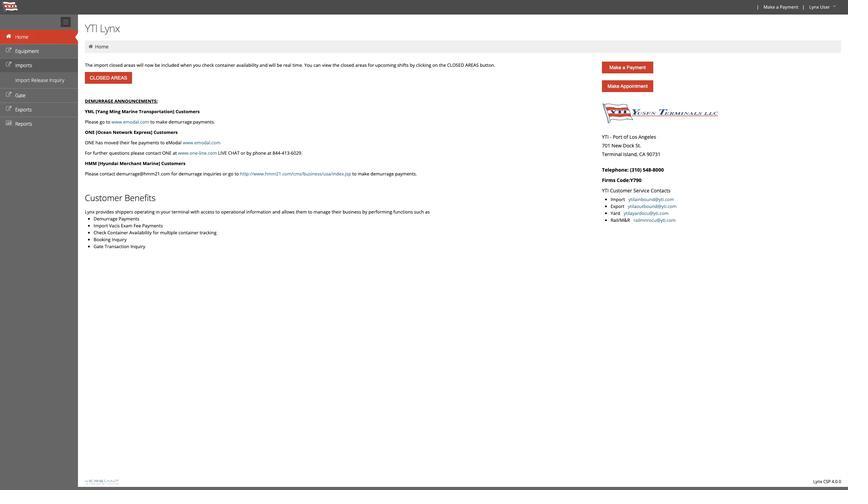 Task type: locate. For each thing, give the bounding box(es) containing it.
for down for further questions please contact one at www.one-line.com live chat or by phone at 844-413-6029.
[[171, 171, 178, 177]]

1 vertical spatial by
[[247, 150, 252, 156]]

vacis
[[109, 223, 120, 229]]

0 horizontal spatial for
[[153, 230, 159, 236]]

inquiry down availability
[[130, 244, 145, 250]]

home link
[[0, 30, 78, 44], [95, 43, 109, 50]]

payments
[[119, 216, 139, 222], [142, 223, 163, 229]]

1 horizontal spatial customer
[[610, 188, 632, 194]]

http://www.hmm21.com/cms/business/usa/index.jsp link
[[240, 171, 351, 177]]

0 vertical spatial please
[[85, 119, 98, 125]]

please down hmm
[[85, 171, 98, 177]]

gate
[[15, 92, 26, 99], [94, 244, 104, 250]]

0 horizontal spatial and
[[260, 62, 268, 68]]

external link image down home image
[[5, 48, 12, 53]]

1 horizontal spatial make
[[358, 171, 369, 177]]

home link up equipment
[[0, 30, 78, 44]]

2 horizontal spatial inquiry
[[130, 244, 145, 250]]

1 horizontal spatial closed
[[341, 62, 354, 68]]

areas
[[465, 62, 479, 68]]

1 horizontal spatial www.emodal.com link
[[183, 140, 220, 146]]

lynx for lynx user
[[809, 4, 819, 10]]

for
[[85, 150, 92, 156]]

0 horizontal spatial import
[[15, 77, 30, 84]]

lynx for lynx provides shippers operating in your terminal with access to operational information and allows them to manage their business by performing functions such as demurrage payments import vacis exam fee payments check container availability for multiple container tracking booking inquiry gate transaction inquiry
[[85, 209, 95, 215]]

for left multiple
[[153, 230, 159, 236]]

moved
[[104, 140, 119, 146]]

one left has
[[85, 140, 94, 146]]

gate down booking
[[94, 244, 104, 250]]

1 horizontal spatial be
[[277, 62, 282, 68]]

1 horizontal spatial at
[[267, 150, 272, 156]]

1 horizontal spatial |
[[802, 4, 805, 10]]

please down yml
[[85, 119, 98, 125]]

2 vertical spatial for
[[153, 230, 159, 236]]

for further questions please contact one at www.one-line.com live chat or by phone at 844-413-6029.
[[85, 150, 303, 156]]

1 | from the left
[[757, 4, 759, 10]]

external link image inside imports link
[[5, 62, 12, 67]]

upcoming
[[375, 62, 396, 68]]

0 vertical spatial container
[[215, 62, 235, 68]]

|
[[757, 4, 759, 10], [802, 4, 805, 10]]

contacts
[[651, 188, 671, 194]]

demurrage
[[169, 119, 192, 125], [179, 171, 202, 177], [371, 171, 394, 177]]

2 external link image from the top
[[5, 93, 12, 97]]

0 horizontal spatial gate
[[15, 92, 26, 99]]

1 vertical spatial for
[[171, 171, 178, 177]]

0 vertical spatial make a payment
[[764, 4, 799, 10]]

701
[[602, 142, 610, 149]]

go
[[100, 119, 105, 125], [228, 171, 234, 177]]

firms code:y790
[[602, 177, 642, 184]]

the right on on the top of the page
[[439, 62, 446, 68]]

angeles
[[639, 134, 656, 140]]

0 horizontal spatial the
[[333, 62, 340, 68]]

www.emodal.com link for one has moved their fee payments to emodal www.emodal.com
[[183, 140, 220, 146]]

payments up availability
[[142, 223, 163, 229]]

ytilainbound@yti.com link
[[629, 197, 674, 203]]

telephone:
[[602, 167, 629, 173]]

www.emodal.com link up the www.one-line.com link
[[183, 140, 220, 146]]

with
[[191, 209, 200, 215]]

will left real
[[269, 62, 276, 68]]

please for please contact demurrage@hmm21.com for demurrage inquiries or go to
[[85, 171, 98, 177]]

0 vertical spatial make a payment link
[[761, 0, 801, 15]]

ytilayardocu@yti.com link
[[624, 210, 669, 217]]

0 vertical spatial payment
[[780, 4, 799, 10]]

container inside lynx provides shippers operating in your terminal with access to operational information and allows them to manage their business by performing functions such as demurrage payments import vacis exam fee payments check container availability for multiple container tracking booking inquiry gate transaction inquiry
[[179, 230, 199, 236]]

external link image inside gate link
[[5, 93, 12, 97]]

0 vertical spatial contact
[[146, 150, 161, 156]]

external link image left imports
[[5, 62, 12, 67]]

the
[[85, 62, 93, 68]]

1 external link image from the top
[[5, 48, 12, 53]]

1 horizontal spatial make a payment
[[764, 4, 799, 10]]

yti up home icon at left top
[[85, 21, 97, 35]]

lynx user
[[809, 4, 830, 10]]

live
[[218, 150, 227, 156]]

1 horizontal spatial for
[[171, 171, 178, 177]]

2 external link image from the top
[[5, 107, 12, 112]]

0 horizontal spatial at
[[173, 150, 177, 156]]

customer benefits
[[85, 192, 156, 204]]

provides
[[96, 209, 114, 215]]

them
[[296, 209, 307, 215]]

be left real
[[277, 62, 282, 68]]

home image
[[5, 34, 12, 39]]

closed
[[447, 62, 464, 68]]

customer
[[610, 188, 632, 194], [85, 192, 122, 204]]

at down emodal
[[173, 150, 177, 156]]

2 horizontal spatial import
[[611, 197, 625, 203]]

customers down 'www.one-'
[[161, 161, 186, 167]]

make a payment
[[764, 4, 799, 10], [610, 65, 646, 70]]

1 vertical spatial contact
[[100, 171, 115, 177]]

customer up provides
[[85, 192, 122, 204]]

yard
[[611, 210, 620, 217]]

external link image up bar chart image
[[5, 107, 12, 112]]

0 horizontal spatial |
[[757, 4, 759, 10]]

external link image up bar chart image
[[5, 93, 12, 97]]

payments up exam
[[119, 216, 139, 222]]

None submit
[[85, 72, 132, 84]]

exports
[[15, 106, 32, 113]]

1 vertical spatial make a payment link
[[602, 62, 653, 73]]

1 external link image from the top
[[5, 62, 12, 67]]

0 horizontal spatial www.emodal.com link
[[111, 119, 149, 125]]

0 vertical spatial payments.
[[193, 119, 215, 125]]

0 horizontal spatial inquiry
[[49, 77, 64, 84]]

los
[[630, 134, 637, 140]]

2 vertical spatial import
[[94, 223, 108, 229]]

0 vertical spatial home
[[15, 34, 28, 40]]

0 vertical spatial external link image
[[5, 48, 12, 53]]

413-
[[282, 150, 291, 156]]

0 vertical spatial or
[[241, 150, 245, 156]]

for inside lynx provides shippers operating in your terminal with access to operational information and allows them to manage their business by performing functions such as demurrage payments import vacis exam fee payments check container availability for multiple container tracking booking inquiry gate transaction inquiry
[[153, 230, 159, 236]]

yti left -
[[602, 134, 609, 140]]

external link image
[[5, 48, 12, 53], [5, 107, 12, 112]]

yti down firms
[[602, 188, 609, 194]]

or right chat at top
[[241, 150, 245, 156]]

2 horizontal spatial for
[[368, 62, 374, 68]]

by right the 'shifts'
[[410, 62, 415, 68]]

will left now
[[137, 62, 143, 68]]

1 at from the left
[[173, 150, 177, 156]]

import up export
[[611, 197, 625, 203]]

0 vertical spatial customers
[[176, 109, 200, 115]]

payment up appointment
[[627, 65, 646, 70]]

go right inquiries
[[228, 171, 234, 177]]

external link image for imports
[[5, 62, 12, 67]]

2 vertical spatial make
[[608, 84, 620, 89]]

www.emodal.com up the www.one-line.com link
[[183, 140, 220, 146]]

ytilaoutbound@yti.com
[[628, 203, 677, 210]]

yti for yti - port of los angeles 701 new dock st. terminal island, ca 90731
[[602, 134, 609, 140]]

contact down one has moved their fee payments to emodal www.emodal.com
[[146, 150, 161, 156]]

0 vertical spatial payments
[[119, 216, 139, 222]]

external link image
[[5, 62, 12, 67], [5, 93, 12, 97]]

closed right import at the left top
[[109, 62, 123, 68]]

2 vertical spatial by
[[362, 209, 367, 215]]

0 vertical spatial one
[[85, 129, 95, 136]]

1 vertical spatial their
[[332, 209, 342, 215]]

http://www.hmm21.com/cms/business/usa/index.jsp
[[240, 171, 351, 177]]

1 vertical spatial www.emodal.com
[[183, 140, 220, 146]]

and right availability
[[260, 62, 268, 68]]

8000
[[653, 167, 664, 173]]

at left 844-
[[267, 150, 272, 156]]

0 horizontal spatial container
[[179, 230, 199, 236]]

new
[[612, 142, 622, 149]]

included
[[161, 62, 179, 68]]

the
[[333, 62, 340, 68], [439, 62, 446, 68]]

areas left upcoming
[[355, 62, 367, 68]]

2 vertical spatial yti
[[602, 188, 609, 194]]

1 horizontal spatial their
[[332, 209, 342, 215]]

import up check
[[94, 223, 108, 229]]

lynx inside lynx provides shippers operating in your terminal with access to operational information and allows them to manage their business by performing functions such as demurrage payments import vacis exam fee payments check container availability for multiple container tracking booking inquiry gate transaction inquiry
[[85, 209, 95, 215]]

1 horizontal spatial the
[[439, 62, 446, 68]]

to
[[106, 119, 110, 125], [150, 119, 155, 125], [160, 140, 165, 146], [235, 171, 239, 177], [352, 171, 357, 177], [216, 209, 220, 215], [308, 209, 312, 215]]

be right now
[[155, 62, 160, 68]]

customers right transportation]
[[176, 109, 200, 115]]

1 vertical spatial please
[[85, 171, 98, 177]]

be
[[155, 62, 160, 68], [277, 62, 282, 68]]

customer down 'firms code:y790'
[[610, 188, 632, 194]]

one [ocean network express] customers
[[85, 129, 178, 136]]

1 horizontal spatial areas
[[355, 62, 367, 68]]

payments.
[[193, 119, 215, 125], [395, 171, 417, 177]]

www.emodal.com
[[111, 119, 149, 125], [183, 140, 220, 146]]

0 horizontal spatial payment
[[627, 65, 646, 70]]

please
[[131, 150, 144, 156]]

home right home icon at left top
[[95, 43, 109, 50]]

external link image for exports
[[5, 107, 12, 112]]

1 horizontal spatial will
[[269, 62, 276, 68]]

customers up emodal
[[154, 129, 178, 136]]

1 horizontal spatial import
[[94, 223, 108, 229]]

www.emodal.com link down marine
[[111, 119, 149, 125]]

payment left lynx user
[[780, 4, 799, 10]]

1 vertical spatial customers
[[154, 129, 178, 136]]

1 vertical spatial one
[[85, 140, 94, 146]]

www.emodal.com link for to make demurrage payments.
[[111, 119, 149, 125]]

inquiry right the release
[[49, 77, 64, 84]]

0 horizontal spatial payments
[[119, 216, 139, 222]]

their left fee
[[120, 140, 130, 146]]

one left [ocean in the left of the page
[[85, 129, 95, 136]]

please for please go to
[[85, 119, 98, 125]]

you
[[304, 62, 312, 68]]

by inside lynx provides shippers operating in your terminal with access to operational information and allows them to manage their business by performing functions such as demurrage payments import vacis exam fee payments check container availability for multiple container tracking booking inquiry gate transaction inquiry
[[362, 209, 367, 215]]

external link image inside equipment link
[[5, 48, 12, 53]]

2 vertical spatial inquiry
[[130, 244, 145, 250]]

1 vertical spatial or
[[223, 171, 227, 177]]

the right view on the top
[[333, 62, 340, 68]]

1 vertical spatial inquiry
[[112, 237, 127, 243]]

1 vertical spatial import
[[611, 197, 625, 203]]

1 horizontal spatial by
[[362, 209, 367, 215]]

when
[[180, 62, 192, 68]]

1 vertical spatial home
[[95, 43, 109, 50]]

and left allows at the top of the page
[[272, 209, 280, 215]]

2 vertical spatial customers
[[161, 161, 186, 167]]

container right check
[[215, 62, 235, 68]]

by right business
[[362, 209, 367, 215]]

please contact demurrage@hmm21.com for demurrage inquiries or go to http://www.hmm21.com/cms/business/usa/index.jsp to make demurrage payments.
[[85, 171, 417, 177]]

by left phone
[[247, 150, 252, 156]]

csp
[[824, 479, 831, 485]]

home right home image
[[15, 34, 28, 40]]

make a payment link
[[761, 0, 801, 15], [602, 62, 653, 73]]

home link right home icon at left top
[[95, 43, 109, 50]]

0 horizontal spatial will
[[137, 62, 143, 68]]

0 vertical spatial by
[[410, 62, 415, 68]]

0 horizontal spatial make a payment
[[610, 65, 646, 70]]

1 please from the top
[[85, 119, 98, 125]]

closed right view on the top
[[341, 62, 354, 68]]

make
[[156, 119, 167, 125], [358, 171, 369, 177]]

and inside lynx provides shippers operating in your terminal with access to operational information and allows them to manage their business by performing functions such as demurrage payments import vacis exam fee payments check container availability for multiple container tracking booking inquiry gate transaction inquiry
[[272, 209, 280, 215]]

yti for yti lynx
[[85, 21, 97, 35]]

imports
[[15, 62, 32, 69]]

2 please from the top
[[85, 171, 98, 177]]

island,
[[623, 151, 638, 158]]

and
[[260, 62, 268, 68], [272, 209, 280, 215]]

www.emodal.com down marine
[[111, 119, 149, 125]]

yti inside the yti customer service contacts import ytilainbound@yti.com export ytilaoutbound@yti.com yard ytilayardocu@yti.com rail/m&r railmnrocu@yti.com
[[602, 188, 609, 194]]

port
[[613, 134, 623, 140]]

line.com
[[199, 150, 217, 156]]

0 vertical spatial their
[[120, 140, 130, 146]]

gate link
[[0, 88, 78, 103]]

will
[[137, 62, 143, 68], [269, 62, 276, 68]]

0 horizontal spatial go
[[100, 119, 105, 125]]

0 horizontal spatial areas
[[124, 62, 135, 68]]

inquiry
[[49, 77, 64, 84], [112, 237, 127, 243], [130, 244, 145, 250]]

1 the from the left
[[333, 62, 340, 68]]

1 vertical spatial external link image
[[5, 107, 12, 112]]

make appointment
[[608, 84, 648, 89]]

gate up exports
[[15, 92, 26, 99]]

clicking
[[416, 62, 431, 68]]

make appointment link
[[602, 80, 653, 92]]

1 horizontal spatial home link
[[95, 43, 109, 50]]

0 vertical spatial yti
[[85, 21, 97, 35]]

on
[[433, 62, 438, 68]]

go down [yang
[[100, 119, 105, 125]]

inquiry down 'container'
[[112, 237, 127, 243]]

4.0.0
[[832, 479, 841, 485]]

areas left now
[[124, 62, 135, 68]]

demurrage
[[85, 98, 113, 104]]

548-
[[643, 167, 653, 173]]

export
[[611, 203, 625, 210]]

1 horizontal spatial a
[[776, 4, 779, 10]]

one down emodal
[[162, 150, 172, 156]]

yti inside the yti - port of los angeles 701 new dock st. terminal island, ca 90731
[[602, 134, 609, 140]]

0 horizontal spatial closed
[[109, 62, 123, 68]]

0 vertical spatial make
[[156, 119, 167, 125]]

1 vertical spatial make
[[610, 65, 621, 70]]

1 vertical spatial payments
[[142, 223, 163, 229]]

or right inquiries
[[223, 171, 227, 177]]

container left tracking
[[179, 230, 199, 236]]

0 vertical spatial www.emodal.com link
[[111, 119, 149, 125]]

their right "manage"
[[332, 209, 342, 215]]

2 horizontal spatial by
[[410, 62, 415, 68]]

inquiries
[[203, 171, 221, 177]]

2 at from the left
[[267, 150, 272, 156]]

for left upcoming
[[368, 62, 374, 68]]

import down imports
[[15, 77, 30, 84]]

contact down [hyundai on the left top of the page
[[100, 171, 115, 177]]

1 vertical spatial external link image
[[5, 93, 12, 97]]

1 closed from the left
[[109, 62, 123, 68]]

shippers
[[115, 209, 133, 215]]

yti - port of los angeles 701 new dock st. terminal island, ca 90731
[[602, 134, 661, 158]]

external link image inside exports link
[[5, 107, 12, 112]]

0 horizontal spatial be
[[155, 62, 160, 68]]

closed
[[109, 62, 123, 68], [341, 62, 354, 68]]

lynx provides shippers operating in your terminal with access to operational information and allows them to manage their business by performing functions such as demurrage payments import vacis exam fee payments check container availability for multiple container tracking booking inquiry gate transaction inquiry
[[85, 209, 430, 250]]

button.
[[480, 62, 495, 68]]



Task type: vqa. For each thing, say whether or not it's contained in the screenshot.
the right go
yes



Task type: describe. For each thing, give the bounding box(es) containing it.
0 vertical spatial import
[[15, 77, 30, 84]]

merchant
[[120, 161, 141, 167]]

release
[[31, 77, 48, 84]]

import inside the yti customer service contacts import ytilainbound@yti.com export ytilaoutbound@yti.com yard ytilayardocu@yti.com rail/m&r railmnrocu@yti.com
[[611, 197, 625, 203]]

0 horizontal spatial home link
[[0, 30, 78, 44]]

multiple
[[160, 230, 177, 236]]

please go to www.emodal.com to make demurrage payments.
[[85, 119, 215, 125]]

st.
[[636, 142, 641, 149]]

1 horizontal spatial home
[[95, 43, 109, 50]]

0 horizontal spatial or
[[223, 171, 227, 177]]

one for one [ocean network express] customers
[[85, 129, 95, 136]]

further
[[93, 150, 108, 156]]

code:y790
[[617, 177, 642, 184]]

rail/m&r
[[611, 217, 630, 224]]

90731
[[647, 151, 661, 158]]

network
[[113, 129, 133, 136]]

of
[[624, 134, 628, 140]]

hmm [hyundai merchant marine] customers
[[85, 161, 186, 167]]

(310)
[[630, 167, 642, 173]]

ming
[[109, 109, 121, 115]]

www.one-
[[178, 150, 199, 156]]

check
[[202, 62, 214, 68]]

you
[[193, 62, 201, 68]]

import release inquiry link
[[0, 75, 78, 86]]

terminal
[[172, 209, 189, 215]]

imports link
[[0, 58, 78, 72]]

angle down image
[[831, 4, 838, 9]]

0 vertical spatial inquiry
[[49, 77, 64, 84]]

0 horizontal spatial make
[[156, 119, 167, 125]]

www.one-line.com link
[[178, 150, 217, 156]]

chat
[[228, 150, 240, 156]]

1 vertical spatial make a payment
[[610, 65, 646, 70]]

gate inside lynx provides shippers operating in your terminal with access to operational information and allows them to manage their business by performing functions such as demurrage payments import vacis exam fee payments check container availability for multiple container tracking booking inquiry gate transaction inquiry
[[94, 244, 104, 250]]

2 closed from the left
[[341, 62, 354, 68]]

2 areas from the left
[[355, 62, 367, 68]]

information
[[246, 209, 271, 215]]

1 horizontal spatial contact
[[146, 150, 161, 156]]

hmm
[[85, 161, 97, 167]]

2 vertical spatial one
[[162, 150, 172, 156]]

0 horizontal spatial contact
[[100, 171, 115, 177]]

dock
[[623, 142, 634, 149]]

availability
[[129, 230, 152, 236]]

1 horizontal spatial container
[[215, 62, 235, 68]]

0 vertical spatial gate
[[15, 92, 26, 99]]

express]
[[134, 129, 152, 136]]

lynx for lynx csp 4.0.0
[[813, 479, 822, 485]]

availability
[[236, 62, 258, 68]]

equipment
[[15, 48, 39, 54]]

access
[[201, 209, 214, 215]]

customers for hmm [hyundai merchant marine] customers
[[161, 161, 186, 167]]

fee
[[134, 223, 141, 229]]

now
[[145, 62, 154, 68]]

reports
[[15, 121, 32, 127]]

one for one has moved their fee payments to emodal www.emodal.com
[[85, 140, 94, 146]]

external link image for equipment
[[5, 48, 12, 53]]

customers for one [ocean network express] customers
[[154, 129, 178, 136]]

exports link
[[0, 103, 78, 117]]

0 horizontal spatial payments.
[[193, 119, 215, 125]]

1 horizontal spatial make a payment link
[[761, 0, 801, 15]]

payments
[[138, 140, 159, 146]]

equipment link
[[0, 44, 78, 58]]

1 be from the left
[[155, 62, 160, 68]]

transportation]
[[139, 109, 174, 115]]

appointment
[[621, 84, 648, 89]]

transaction
[[105, 244, 129, 250]]

announcements:
[[114, 98, 158, 104]]

demurrage@hmm21.com
[[116, 171, 170, 177]]

make for bottom the make a payment link
[[610, 65, 621, 70]]

make for "make appointment" link
[[608, 84, 620, 89]]

2 be from the left
[[277, 62, 282, 68]]

2 | from the left
[[802, 4, 805, 10]]

1 will from the left
[[137, 62, 143, 68]]

1 vertical spatial payments.
[[395, 171, 417, 177]]

0 vertical spatial make
[[764, 4, 775, 10]]

fee
[[131, 140, 137, 146]]

0 vertical spatial www.emodal.com
[[111, 119, 149, 125]]

booking
[[94, 237, 111, 243]]

0 vertical spatial go
[[100, 119, 105, 125]]

1 horizontal spatial payments
[[142, 223, 163, 229]]

0 horizontal spatial home
[[15, 34, 28, 40]]

your
[[161, 209, 171, 215]]

lynx csp 4.0.0
[[813, 479, 841, 485]]

1 vertical spatial make
[[358, 171, 369, 177]]

1 vertical spatial go
[[228, 171, 234, 177]]

2 will from the left
[[269, 62, 276, 68]]

user
[[820, 4, 830, 10]]

demurrage
[[94, 216, 118, 222]]

1 vertical spatial payment
[[627, 65, 646, 70]]

0 vertical spatial a
[[776, 4, 779, 10]]

yml [yang ming marine transportation] customers
[[85, 109, 200, 115]]

benefits
[[125, 192, 156, 204]]

1 horizontal spatial inquiry
[[112, 237, 127, 243]]

business
[[343, 209, 361, 215]]

the import closed areas will now be included when you check container availability and will be real time.  you can view the closed areas for upcoming shifts by clicking on the closed areas button.
[[85, 62, 495, 68]]

allows
[[282, 209, 295, 215]]

[hyundai
[[98, 161, 118, 167]]

import
[[94, 62, 108, 68]]

customer inside the yti customer service contacts import ytilainbound@yti.com export ytilaoutbound@yti.com yard ytilayardocu@yti.com rail/m&r railmnrocu@yti.com
[[610, 188, 632, 194]]

operational
[[221, 209, 245, 215]]

1 areas from the left
[[124, 62, 135, 68]]

real
[[283, 62, 291, 68]]

0 horizontal spatial a
[[623, 65, 626, 70]]

import inside lynx provides shippers operating in your terminal with access to operational information and allows them to manage their business by performing functions such as demurrage payments import vacis exam fee payments check container availability for multiple container tracking booking inquiry gate transaction inquiry
[[94, 223, 108, 229]]

bar chart image
[[5, 121, 12, 126]]

home image
[[88, 44, 94, 49]]

versiant image
[[85, 480, 119, 485]]

demurrage announcements:
[[85, 98, 158, 104]]

-
[[610, 134, 612, 140]]

firms
[[602, 177, 616, 184]]

ytilaoutbound@yti.com link
[[628, 203, 677, 210]]

questions
[[109, 150, 130, 156]]

2 the from the left
[[439, 62, 446, 68]]

operating
[[134, 209, 155, 215]]

lynx user link
[[806, 0, 841, 15]]

tracking
[[200, 230, 217, 236]]

1 horizontal spatial www.emodal.com
[[183, 140, 220, 146]]

phone
[[253, 150, 266, 156]]

shifts
[[397, 62, 409, 68]]

yti lynx
[[85, 21, 120, 35]]

external link image for gate
[[5, 93, 12, 97]]

service
[[634, 188, 650, 194]]

0 vertical spatial for
[[368, 62, 374, 68]]

yti for yti customer service contacts import ytilainbound@yti.com export ytilaoutbound@yti.com yard ytilayardocu@yti.com rail/m&r railmnrocu@yti.com
[[602, 188, 609, 194]]

check
[[94, 230, 106, 236]]

their inside lynx provides shippers operating in your terminal with access to operational information and allows them to manage their business by performing functions such as demurrage payments import vacis exam fee payments check container availability for multiple container tracking booking inquiry gate transaction inquiry
[[332, 209, 342, 215]]

0 horizontal spatial customer
[[85, 192, 122, 204]]



